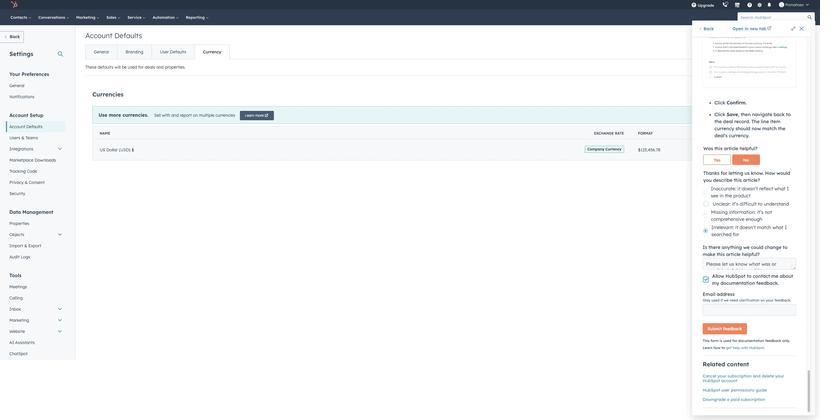 Task type: vqa. For each thing, say whether or not it's contained in the screenshot.
the topmost "Properties"
no



Task type: describe. For each thing, give the bounding box(es) containing it.
hubspot image
[[11, 1, 18, 8]]

name
[[100, 131, 110, 136]]

ai
[[9, 340, 14, 345]]

exchange rate
[[594, 131, 624, 136]]

chatspot link
[[6, 348, 66, 359]]

notifications button
[[765, 0, 775, 9]]

inbox
[[9, 307, 21, 312]]

& for teams
[[21, 135, 24, 141]]

objects button
[[6, 229, 66, 240]]

conversations
[[38, 15, 66, 20]]

properties link
[[6, 218, 66, 229]]

account defaults inside account defaults link
[[9, 124, 43, 129]]

these defaults will be used for deals and properties.
[[85, 65, 186, 70]]

be
[[122, 65, 127, 70]]

privacy & consent
[[9, 180, 45, 185]]

upgrade
[[698, 3, 715, 8]]

hubspot link
[[7, 1, 22, 8]]

marketing inside button
[[9, 318, 29, 323]]

1 horizontal spatial defaults
[[114, 31, 142, 40]]

import
[[9, 243, 23, 249]]

0 vertical spatial marketing
[[76, 15, 97, 20]]

currencies
[[92, 91, 124, 98]]

currency inside currency link
[[203, 49, 221, 55]]

account setup element
[[6, 112, 66, 199]]

notifications link
[[6, 91, 66, 102]]

import & export
[[9, 243, 41, 249]]

meetings
[[9, 284, 27, 290]]

upgrade image
[[692, 3, 697, 8]]

learn more
[[245, 113, 264, 118]]

us
[[100, 147, 105, 152]]

settings link
[[756, 2, 764, 8]]

$123,456.78
[[638, 147, 661, 152]]

currencies
[[216, 113, 235, 118]]

account for users & teams
[[9, 112, 28, 118]]

settings
[[9, 50, 33, 58]]

back
[[10, 34, 20, 39]]

downloads
[[35, 158, 56, 163]]

$
[[132, 147, 134, 152]]

general for account
[[94, 49, 109, 55]]

branding
[[126, 49, 143, 55]]

integrations button
[[6, 143, 66, 155]]

data management element
[[6, 209, 66, 263]]

contacts
[[11, 15, 28, 20]]

general link for defaults
[[86, 45, 117, 59]]

for
[[138, 65, 144, 70]]

menu containing pomatoes
[[687, 0, 813, 9]]

multiple
[[199, 113, 214, 118]]

automation link
[[149, 9, 182, 25]]

audit logs
[[9, 254, 30, 260]]

audit logs link
[[6, 251, 66, 263]]

2 vertical spatial account
[[9, 124, 25, 129]]

1 vertical spatial and
[[171, 113, 179, 118]]

user defaults
[[160, 49, 186, 55]]

on
[[193, 113, 198, 118]]

(usd)
[[119, 147, 130, 152]]

assistants
[[15, 340, 35, 345]]

security
[[9, 191, 25, 196]]

general link for preferences
[[6, 80, 66, 91]]

us dollar (usd) $
[[100, 147, 134, 152]]

more for learn
[[255, 113, 264, 118]]

tracking code link
[[6, 166, 66, 177]]

notifications image
[[767, 3, 772, 8]]

website button
[[6, 326, 66, 337]]

use more currencies.
[[99, 112, 148, 118]]

inbox button
[[6, 304, 66, 315]]

user defaults link
[[152, 45, 195, 59]]

tools
[[9, 273, 21, 278]]

calling icon image
[[723, 2, 728, 8]]

account for branding
[[85, 31, 112, 40]]

defaults for account defaults link
[[26, 124, 43, 129]]

data
[[9, 209, 21, 215]]

consent
[[29, 180, 45, 185]]

back link
[[0, 31, 24, 43]]

defaults for user defaults link at top left
[[170, 49, 186, 55]]

website
[[9, 329, 25, 334]]

sell with and report on multiple currencies
[[154, 113, 235, 118]]

more for use
[[109, 112, 121, 118]]

report
[[180, 113, 192, 118]]

audit
[[9, 254, 20, 260]]

marketplaces image
[[735, 3, 740, 8]]

search image
[[808, 15, 812, 19]]

0 horizontal spatial and
[[156, 65, 164, 70]]

users
[[9, 135, 20, 141]]

will
[[115, 65, 121, 70]]

your
[[9, 71, 20, 77]]

learn
[[245, 113, 254, 118]]

company currency
[[588, 147, 622, 151]]

conversations link
[[35, 9, 73, 25]]

marketplaces button
[[732, 0, 744, 9]]

defaults
[[98, 65, 113, 70]]

sell
[[154, 113, 161, 118]]

security link
[[6, 188, 66, 199]]

logs
[[21, 254, 30, 260]]



Task type: locate. For each thing, give the bounding box(es) containing it.
contacts link
[[7, 9, 35, 25]]

1 vertical spatial &
[[25, 180, 28, 185]]

format
[[638, 131, 653, 136]]

2 vertical spatial defaults
[[26, 124, 43, 129]]

account up users
[[9, 124, 25, 129]]

& left export
[[24, 243, 27, 249]]

& inside the data management "element"
[[24, 243, 27, 249]]

general down your
[[9, 83, 24, 88]]

0 vertical spatial account
[[85, 31, 112, 40]]

currency link
[[195, 45, 229, 59]]

general link
[[86, 45, 117, 59], [6, 80, 66, 91]]

users & teams
[[9, 135, 38, 141]]

0 vertical spatial currency
[[203, 49, 221, 55]]

reporting
[[186, 15, 206, 20]]

pomatoes button
[[776, 0, 813, 9]]

teams
[[25, 135, 38, 141]]

0 vertical spatial general
[[94, 49, 109, 55]]

more
[[109, 112, 121, 118], [255, 113, 264, 118]]

0 vertical spatial account defaults
[[85, 31, 142, 40]]

account setup
[[9, 112, 43, 118]]

search button
[[805, 12, 815, 22]]

code
[[27, 169, 37, 174]]

1 horizontal spatial account defaults
[[85, 31, 142, 40]]

1 vertical spatial marketing
[[9, 318, 29, 323]]

0 horizontal spatial account defaults
[[9, 124, 43, 129]]

1 horizontal spatial marketing
[[76, 15, 97, 20]]

account down marketing link
[[85, 31, 112, 40]]

and right with
[[171, 113, 179, 118]]

currency
[[203, 49, 221, 55], [606, 147, 622, 151]]

branding link
[[117, 45, 152, 59]]

account defaults link
[[6, 121, 66, 132]]

navigation containing general
[[85, 45, 230, 59]]

general link down preferences at the top left
[[6, 80, 66, 91]]

1 vertical spatial defaults
[[170, 49, 186, 55]]

general inside your preferences element
[[9, 83, 24, 88]]

Search HubSpot search field
[[738, 12, 810, 22]]

marketing
[[76, 15, 97, 20], [9, 318, 29, 323]]

notifications
[[9, 94, 34, 99]]

marketplace downloads link
[[6, 155, 66, 166]]

0 vertical spatial and
[[156, 65, 164, 70]]

sales
[[107, 15, 118, 20]]

ai assistants
[[9, 340, 35, 345]]

menu item
[[719, 0, 720, 9]]

exchange
[[594, 131, 614, 136]]

marketplace downloads
[[9, 158, 56, 163]]

more right learn
[[255, 113, 264, 118]]

calling icon button
[[720, 1, 730, 9]]

service
[[128, 15, 143, 20]]

with
[[162, 113, 170, 118]]

1 vertical spatial currency
[[606, 147, 622, 151]]

1 horizontal spatial general link
[[86, 45, 117, 59]]

export
[[28, 243, 41, 249]]

&
[[21, 135, 24, 141], [25, 180, 28, 185], [24, 243, 27, 249]]

0 horizontal spatial more
[[109, 112, 121, 118]]

preferences
[[22, 71, 49, 77]]

tyler black image
[[779, 2, 785, 7]]

1 vertical spatial general
[[9, 83, 24, 88]]

use
[[99, 112, 107, 118]]

0 horizontal spatial marketing
[[9, 318, 29, 323]]

import & export link
[[6, 240, 66, 251]]

0 horizontal spatial general link
[[6, 80, 66, 91]]

help image
[[747, 3, 753, 8]]

settings image
[[757, 2, 762, 8]]

navigation
[[85, 45, 230, 59]]

2 horizontal spatial defaults
[[170, 49, 186, 55]]

1 horizontal spatial more
[[255, 113, 264, 118]]

objects
[[9, 232, 24, 237]]

sales link
[[103, 9, 124, 25]]

rate
[[615, 131, 624, 136]]

1 horizontal spatial general
[[94, 49, 109, 55]]

account defaults down the sales link
[[85, 31, 142, 40]]

properties.
[[165, 65, 186, 70]]

0 vertical spatial defaults
[[114, 31, 142, 40]]

your preferences element
[[6, 71, 66, 102]]

account left setup
[[9, 112, 28, 118]]

and
[[156, 65, 164, 70], [171, 113, 179, 118]]

general for your
[[9, 83, 24, 88]]

user
[[160, 49, 169, 55]]

1 horizontal spatial and
[[171, 113, 179, 118]]

used
[[128, 65, 137, 70]]

ai assistants link
[[6, 337, 66, 348]]

1 vertical spatial general link
[[6, 80, 66, 91]]

marketplace
[[9, 158, 33, 163]]

1 vertical spatial account defaults
[[9, 124, 43, 129]]

& right users
[[21, 135, 24, 141]]

marketing up website
[[9, 318, 29, 323]]

0 horizontal spatial defaults
[[26, 124, 43, 129]]

marketing button
[[6, 315, 66, 326]]

privacy
[[9, 180, 24, 185]]

company
[[588, 147, 605, 151]]

integrations
[[9, 146, 33, 152]]

tracking
[[9, 169, 26, 174]]

account
[[85, 31, 112, 40], [9, 112, 28, 118], [9, 124, 25, 129]]

deals
[[145, 65, 155, 70]]

service link
[[124, 9, 149, 25]]

data management
[[9, 209, 53, 215]]

1 horizontal spatial currency
[[606, 147, 622, 151]]

general link up defaults
[[86, 45, 117, 59]]

reporting link
[[182, 9, 212, 25]]

defaults up users & teams link
[[26, 124, 43, 129]]

defaults inside account setup element
[[26, 124, 43, 129]]

chatspot
[[9, 351, 28, 357]]

management
[[22, 209, 53, 215]]

0 vertical spatial &
[[21, 135, 24, 141]]

calling
[[9, 295, 23, 301]]

properties
[[9, 221, 29, 226]]

tracking code
[[9, 169, 37, 174]]

defaults right user
[[170, 49, 186, 55]]

help button
[[745, 0, 755, 9]]

0 horizontal spatial general
[[9, 83, 24, 88]]

2 vertical spatial &
[[24, 243, 27, 249]]

account defaults
[[85, 31, 142, 40], [9, 124, 43, 129]]

privacy & consent link
[[6, 177, 66, 188]]

marketing link
[[73, 9, 103, 25]]

calling link
[[6, 293, 66, 304]]

0 vertical spatial general link
[[86, 45, 117, 59]]

and right deals
[[156, 65, 164, 70]]

learn more link
[[240, 111, 274, 120]]

& for export
[[24, 243, 27, 249]]

dollar
[[106, 147, 118, 152]]

1 vertical spatial account
[[9, 112, 28, 118]]

setup
[[30, 112, 43, 118]]

& for consent
[[25, 180, 28, 185]]

defaults up branding link
[[114, 31, 142, 40]]

currencies banner
[[92, 87, 811, 100]]

general up defaults
[[94, 49, 109, 55]]

& right privacy
[[25, 180, 28, 185]]

more right use
[[109, 112, 121, 118]]

menu
[[687, 0, 813, 9]]

0 horizontal spatial currency
[[203, 49, 221, 55]]

marketing left sales
[[76, 15, 97, 20]]

account defaults up the "users & teams"
[[9, 124, 43, 129]]

tools element
[[6, 272, 66, 359]]

currencies.
[[123, 112, 148, 118]]



